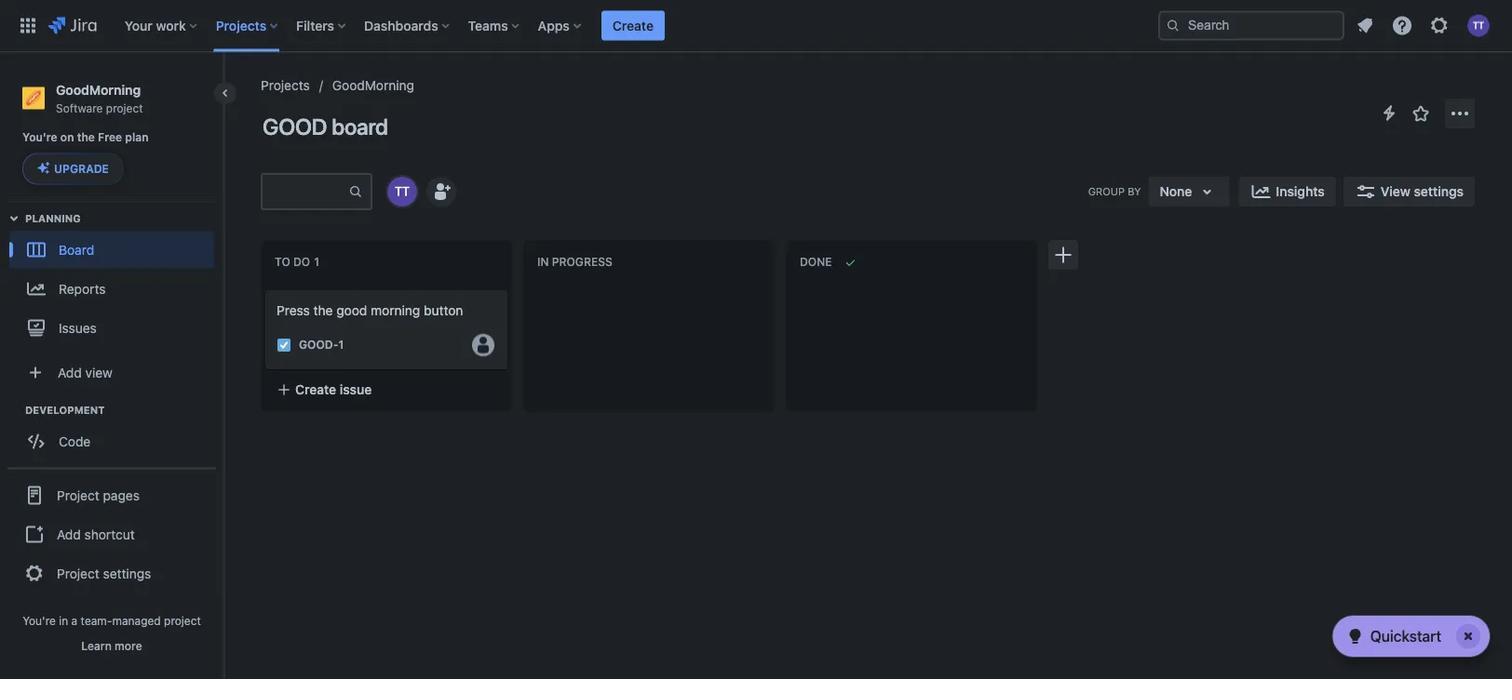 Task type: describe. For each thing, give the bounding box(es) containing it.
check image
[[1345, 626, 1367, 648]]

filters button
[[291, 11, 353, 41]]

by
[[1128, 185, 1141, 198]]

team-
[[81, 615, 112, 628]]

none
[[1160, 184, 1193, 199]]

projects button
[[210, 11, 285, 41]]

free
[[98, 131, 122, 144]]

in
[[537, 256, 549, 269]]

a
[[71, 615, 78, 628]]

work
[[156, 18, 186, 33]]

goodmorning software project
[[56, 82, 143, 114]]

done
[[800, 256, 832, 269]]

1
[[338, 339, 344, 352]]

project settings
[[57, 566, 151, 582]]

projects for projects popup button on the left top
[[216, 18, 267, 33]]

view settings button
[[1344, 177, 1475, 207]]

development group
[[9, 403, 223, 466]]

plan
[[125, 131, 149, 144]]

good
[[336, 303, 367, 319]]

reports link
[[9, 269, 214, 310]]

help image
[[1391, 14, 1414, 37]]

create column image
[[1052, 244, 1075, 266]]

filters
[[296, 18, 334, 33]]

more image
[[1449, 102, 1472, 125]]

to do element
[[275, 256, 323, 269]]

project inside goodmorning software project
[[106, 101, 143, 114]]

goodmorning for goodmorning
[[332, 78, 414, 93]]

reports
[[59, 281, 106, 297]]

appswitcher icon image
[[17, 14, 39, 37]]

goodmorning for goodmorning software project
[[56, 82, 141, 97]]

board link
[[9, 231, 214, 269]]

view
[[85, 365, 113, 380]]

press
[[277, 303, 310, 319]]

settings image
[[1429, 14, 1451, 37]]

progress
[[552, 256, 613, 269]]

project for project pages
[[57, 488, 99, 503]]

1 horizontal spatial the
[[313, 303, 333, 319]]

task image
[[277, 338, 292, 353]]

add people image
[[430, 181, 453, 203]]

to do
[[275, 256, 310, 269]]

add shortcut
[[57, 527, 135, 542]]

search image
[[1166, 18, 1181, 33]]

add view
[[58, 365, 113, 380]]

apps
[[538, 18, 570, 33]]

apps button
[[532, 11, 588, 41]]

morning
[[371, 303, 420, 319]]

you're for you're in a team-managed project
[[22, 615, 56, 628]]

in
[[59, 615, 68, 628]]

star good board image
[[1410, 102, 1432, 125]]

add view button
[[11, 354, 212, 391]]

project pages
[[57, 488, 140, 503]]

dashboards button
[[359, 11, 457, 41]]

1 horizontal spatial project
[[164, 615, 201, 628]]

you're on the free plan
[[22, 131, 149, 144]]

group containing project pages
[[7, 468, 216, 600]]

notifications image
[[1354, 14, 1377, 37]]

good
[[263, 114, 327, 140]]

dashboards
[[364, 18, 438, 33]]

your work button
[[119, 11, 205, 41]]

development
[[25, 404, 105, 416]]

terry turtle image
[[387, 177, 417, 207]]

good board
[[263, 114, 388, 140]]

quickstart
[[1371, 628, 1442, 646]]

teams
[[468, 18, 508, 33]]

none button
[[1149, 177, 1230, 207]]

view settings
[[1381, 184, 1464, 199]]

projects for projects link
[[261, 78, 310, 93]]

create for create issue
[[295, 382, 336, 398]]

on
[[60, 131, 74, 144]]

banner containing your work
[[0, 0, 1513, 52]]

insights button
[[1239, 177, 1336, 207]]



Task type: vqa. For each thing, say whether or not it's contained in the screenshot.
bottom settings
yes



Task type: locate. For each thing, give the bounding box(es) containing it.
your work
[[125, 18, 186, 33]]

planning image
[[3, 207, 25, 229]]

add for add view
[[58, 365, 82, 380]]

settings
[[1414, 184, 1464, 199], [103, 566, 151, 582]]

group by
[[1088, 185, 1141, 198]]

add
[[58, 365, 82, 380], [57, 527, 81, 542]]

you're left on
[[22, 131, 57, 144]]

1 vertical spatial settings
[[103, 566, 151, 582]]

1 vertical spatial project
[[57, 566, 99, 582]]

you're left in at left bottom
[[22, 615, 56, 628]]

button
[[424, 303, 463, 319]]

more
[[115, 640, 142, 653]]

1 horizontal spatial goodmorning
[[332, 78, 414, 93]]

software
[[56, 101, 103, 114]]

issues
[[59, 320, 97, 336]]

create issue button
[[265, 373, 508, 407]]

2 project from the top
[[57, 566, 99, 582]]

settings inside project settings link
[[103, 566, 151, 582]]

1 you're from the top
[[22, 131, 57, 144]]

goodmorning
[[332, 78, 414, 93], [56, 82, 141, 97]]

learn more
[[81, 640, 142, 653]]

add inside button
[[57, 527, 81, 542]]

unassigned image
[[472, 334, 495, 357]]

your profile and settings image
[[1468, 14, 1490, 37]]

view
[[1381, 184, 1411, 199]]

issues link
[[9, 310, 214, 347]]

1 vertical spatial create
[[295, 382, 336, 398]]

goodmorning inside goodmorning software project
[[56, 82, 141, 97]]

upgrade button
[[23, 154, 123, 184]]

1 project from the top
[[57, 488, 99, 503]]

create issue
[[295, 382, 372, 398]]

0 vertical spatial project
[[106, 101, 143, 114]]

insights
[[1276, 184, 1325, 199]]

settings for view settings
[[1414, 184, 1464, 199]]

the
[[77, 131, 95, 144], [313, 303, 333, 319]]

project right managed
[[164, 615, 201, 628]]

shortcut
[[84, 527, 135, 542]]

projects inside projects popup button
[[216, 18, 267, 33]]

1 vertical spatial projects
[[261, 78, 310, 93]]

upgrade
[[54, 162, 109, 175]]

press the good morning button
[[277, 303, 463, 319]]

you're for you're on the free plan
[[22, 131, 57, 144]]

0 vertical spatial create
[[613, 18, 654, 33]]

planning group
[[9, 211, 223, 352]]

create button
[[602, 11, 665, 41]]

0 vertical spatial settings
[[1414, 184, 1464, 199]]

0 horizontal spatial settings
[[103, 566, 151, 582]]

project
[[106, 101, 143, 114], [164, 615, 201, 628]]

settings down add shortcut button on the bottom left of the page
[[103, 566, 151, 582]]

you're in a team-managed project
[[22, 615, 201, 628]]

create
[[613, 18, 654, 33], [295, 382, 336, 398]]

the left good
[[313, 303, 333, 319]]

project down add shortcut
[[57, 566, 99, 582]]

board
[[59, 242, 94, 257]]

jira image
[[48, 14, 97, 37], [48, 14, 97, 37]]

projects
[[216, 18, 267, 33], [261, 78, 310, 93]]

1 vertical spatial add
[[57, 527, 81, 542]]

project
[[57, 488, 99, 503], [57, 566, 99, 582]]

0 horizontal spatial goodmorning
[[56, 82, 141, 97]]

create issue image
[[254, 278, 277, 300]]

good-1
[[299, 339, 344, 352]]

0 vertical spatial add
[[58, 365, 82, 380]]

1 vertical spatial project
[[164, 615, 201, 628]]

learn
[[81, 640, 112, 653]]

planning
[[25, 212, 81, 224]]

0 vertical spatial project
[[57, 488, 99, 503]]

automations menu button icon image
[[1378, 102, 1401, 124]]

create right apps dropdown button
[[613, 18, 654, 33]]

goodmorning link
[[332, 75, 414, 97]]

managed
[[112, 615, 161, 628]]

Search this board text field
[[263, 175, 348, 209]]

you're
[[22, 131, 57, 144], [22, 615, 56, 628]]

issue
[[340, 382, 372, 398]]

Search field
[[1159, 11, 1345, 41]]

goodmorning up the board
[[332, 78, 414, 93]]

good-
[[299, 339, 338, 352]]

the right on
[[77, 131, 95, 144]]

1 horizontal spatial settings
[[1414, 184, 1464, 199]]

1 vertical spatial the
[[313, 303, 333, 319]]

add for add shortcut
[[57, 527, 81, 542]]

primary element
[[11, 0, 1159, 52]]

to
[[275, 256, 290, 269]]

project settings link
[[7, 554, 216, 595]]

learn more button
[[81, 639, 142, 654]]

create inside primary element
[[613, 18, 654, 33]]

0 vertical spatial you're
[[22, 131, 57, 144]]

add left view
[[58, 365, 82, 380]]

settings for project settings
[[103, 566, 151, 582]]

0 vertical spatial the
[[77, 131, 95, 144]]

0 horizontal spatial project
[[106, 101, 143, 114]]

pages
[[103, 488, 140, 503]]

1 vertical spatial you're
[[22, 615, 56, 628]]

project up plan
[[106, 101, 143, 114]]

projects right work
[[216, 18, 267, 33]]

add shortcut button
[[7, 516, 216, 554]]

board
[[332, 114, 388, 140]]

0 horizontal spatial create
[[295, 382, 336, 398]]

teams button
[[463, 11, 527, 41]]

banner
[[0, 0, 1513, 52]]

1 horizontal spatial create
[[613, 18, 654, 33]]

do
[[293, 256, 310, 269]]

add inside dropdown button
[[58, 365, 82, 380]]

good-1 link
[[299, 337, 344, 353]]

project for project settings
[[57, 566, 99, 582]]

your
[[125, 18, 153, 33]]

project pages link
[[7, 475, 216, 516]]

goodmorning up software in the top of the page
[[56, 82, 141, 97]]

0 vertical spatial projects
[[216, 18, 267, 33]]

group
[[7, 468, 216, 600]]

add left shortcut
[[57, 527, 81, 542]]

insights image
[[1250, 181, 1273, 203]]

dismiss quickstart image
[[1454, 622, 1484, 652]]

code
[[59, 434, 91, 449]]

quickstart button
[[1333, 617, 1490, 658]]

0 horizontal spatial the
[[77, 131, 95, 144]]

2 you're from the top
[[22, 615, 56, 628]]

projects link
[[261, 75, 310, 97]]

development image
[[3, 399, 25, 421]]

projects up the good
[[261, 78, 310, 93]]

create left 'issue'
[[295, 382, 336, 398]]

group
[[1088, 185, 1125, 198]]

project up add shortcut
[[57, 488, 99, 503]]

settings right view
[[1414, 184, 1464, 199]]

code link
[[9, 423, 214, 460]]

settings inside view settings button
[[1414, 184, 1464, 199]]

in progress
[[537, 256, 613, 269]]

create for create
[[613, 18, 654, 33]]



